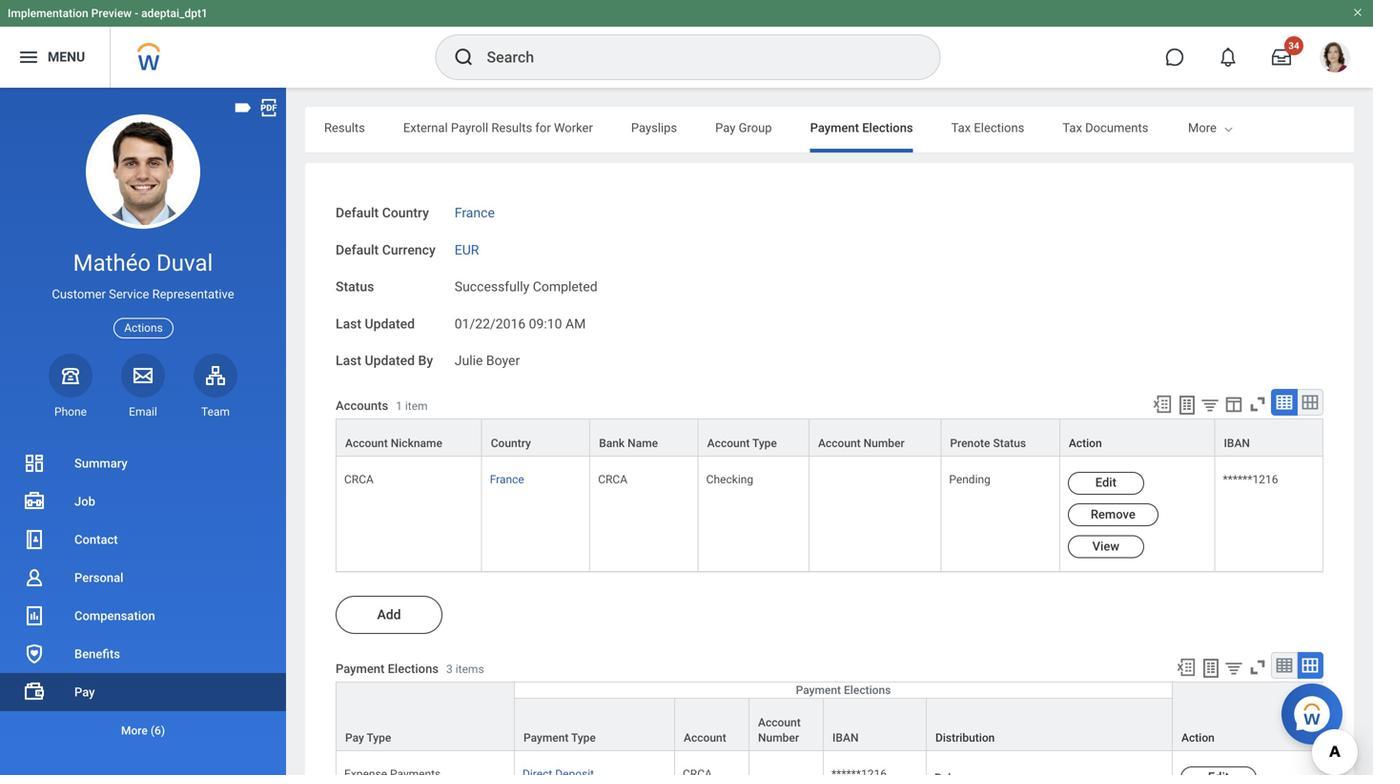 Task type: describe. For each thing, give the bounding box(es) containing it.
account nickname button
[[337, 420, 481, 456]]

payroll
[[451, 121, 488, 135]]

mathéo duval
[[73, 249, 213, 277]]

boyer
[[486, 353, 520, 369]]

default currency
[[336, 242, 436, 258]]

pay image
[[23, 681, 46, 704]]

type for account type
[[753, 437, 777, 450]]

payment type
[[524, 732, 596, 745]]

1 fullscreen image from the top
[[1248, 394, 1269, 415]]

bank name
[[599, 437, 658, 450]]

click to view/edit grid preferences image
[[1224, 394, 1245, 415]]

representative
[[152, 287, 234, 302]]

compensation link
[[0, 597, 286, 635]]

julie
[[455, 353, 483, 369]]

email mathéo duval element
[[121, 404, 165, 420]]

withholding orders
[[1187, 121, 1292, 135]]

updated for last updated by
[[365, 353, 415, 369]]

checking
[[707, 473, 754, 486]]

account inside 'popup button'
[[684, 732, 727, 745]]

summary
[[74, 456, 128, 471]]

last for last updated
[[336, 316, 362, 332]]

0 vertical spatial account number button
[[810, 420, 941, 456]]

(6)
[[151, 724, 165, 738]]

country inside popup button
[[491, 437, 531, 450]]

expense payments element
[[344, 764, 441, 775]]

account type
[[707, 437, 777, 450]]

iban inside the iban column header
[[833, 732, 859, 745]]

export to excel image
[[1152, 394, 1173, 415]]

items
[[456, 663, 484, 676]]

0 vertical spatial iban
[[1224, 437, 1250, 450]]

export to worksheets image for elections
[[1200, 657, 1223, 680]]

nickname
[[391, 437, 442, 450]]

external payroll results for worker
[[403, 121, 593, 135]]

01/22/2016 09:10 am
[[455, 316, 586, 332]]

more (6) button
[[0, 720, 286, 743]]

iban column header
[[824, 698, 927, 753]]

more (6) button
[[0, 712, 286, 750]]

navigation pane region
[[0, 88, 286, 775]]

type for pay type
[[367, 732, 391, 745]]

contact image
[[23, 528, 46, 551]]

pay for pay type
[[345, 732, 364, 745]]

notifications large image
[[1219, 48, 1238, 67]]

expand table image
[[1301, 656, 1320, 675]]

personal image
[[23, 567, 46, 589]]

tax for tax elections
[[952, 121, 971, 135]]

view
[[1093, 539, 1120, 554]]

1 vertical spatial action button
[[1173, 683, 1374, 751]]

input
[[1331, 121, 1359, 135]]

row containing edit
[[336, 457, 1324, 572]]

payment elections inside popup button
[[796, 684, 891, 697]]

documents
[[1086, 121, 1149, 135]]

phone button
[[49, 354, 93, 420]]

payment elections inside tab list
[[810, 121, 913, 135]]

country button
[[482, 420, 590, 456]]

tax elections
[[952, 121, 1025, 135]]

summary link
[[0, 445, 286, 483]]

external
[[403, 121, 448, 135]]

pay type
[[345, 732, 391, 745]]

table image for expand table image
[[1275, 393, 1294, 412]]

successfully
[[455, 279, 530, 295]]

distribution
[[936, 732, 995, 745]]

last for last updated by
[[336, 353, 362, 369]]

team link
[[194, 354, 238, 420]]

expand table image
[[1301, 393, 1320, 412]]

contact link
[[0, 521, 286, 559]]

-
[[135, 7, 138, 20]]

pay type button
[[337, 683, 514, 751]]

1 results from the left
[[324, 121, 365, 135]]

account button
[[675, 699, 749, 751]]

account nickname
[[345, 437, 442, 450]]

tax for tax documents
[[1063, 121, 1083, 135]]

group
[[739, 121, 772, 135]]

menu button
[[0, 27, 110, 88]]

pay link
[[0, 673, 286, 712]]

1 vertical spatial cell
[[750, 752, 824, 775]]

remove button
[[1068, 504, 1159, 527]]

account for account number popup button inside column header
[[758, 716, 801, 730]]

pay group
[[716, 121, 772, 135]]

phone image
[[57, 364, 84, 387]]

actions
[[124, 322, 163, 335]]

34
[[1289, 40, 1300, 52]]

tag image
[[233, 97, 254, 118]]

default country
[[336, 205, 429, 221]]

eur
[[455, 242, 479, 258]]

5 row from the top
[[336, 752, 1374, 775]]

payment inside tab list
[[810, 121, 859, 135]]

more for more
[[1189, 121, 1217, 135]]

34 button
[[1261, 36, 1304, 78]]

personal
[[74, 571, 123, 585]]

phone
[[54, 405, 87, 419]]

actions button
[[114, 318, 173, 338]]

0 horizontal spatial action
[[1069, 437, 1102, 450]]

bank
[[599, 437, 625, 450]]

implementation preview -   adeptai_dpt1
[[8, 7, 208, 20]]

0 vertical spatial country
[[382, 205, 429, 221]]

payment elections button
[[515, 683, 1172, 698]]

1 horizontal spatial iban button
[[1216, 420, 1323, 456]]

******1216
[[1223, 473, 1279, 486]]

currency
[[382, 242, 436, 258]]

distribution button
[[927, 699, 1172, 751]]

mathéo
[[73, 249, 151, 277]]

2 fullscreen image from the top
[[1248, 657, 1269, 678]]

0 vertical spatial number
[[864, 437, 905, 450]]

summary image
[[23, 452, 46, 475]]

edit button
[[1068, 472, 1144, 495]]

personal link
[[0, 559, 286, 597]]

eur link
[[455, 238, 479, 258]]

view team image
[[204, 364, 227, 387]]

account for account type "popup button"
[[707, 437, 750, 450]]

name
[[628, 437, 658, 450]]

0 vertical spatial france link
[[455, 201, 495, 221]]

account number button inside column header
[[750, 699, 823, 751]]

am
[[566, 316, 586, 332]]



Task type: locate. For each thing, give the bounding box(es) containing it.
row containing account number
[[336, 698, 1374, 753]]

job
[[74, 495, 95, 509]]

0 horizontal spatial country
[[382, 205, 429, 221]]

0 horizontal spatial pay
[[74, 685, 95, 700]]

export to worksheets image for 1
[[1176, 394, 1199, 417]]

select to filter grid data image
[[1200, 395, 1221, 415]]

last updated
[[336, 316, 415, 332]]

account up checking
[[707, 437, 750, 450]]

toolbar for 1
[[1144, 389, 1324, 419]]

job image
[[23, 490, 46, 513]]

fullscreen image
[[1248, 394, 1269, 415], [1248, 657, 1269, 678]]

1 vertical spatial pay
[[74, 685, 95, 700]]

pay up expense payments element
[[345, 732, 364, 745]]

payment type column header
[[515, 698, 675, 753]]

account right account type "popup button"
[[818, 437, 861, 450]]

1 horizontal spatial action
[[1182, 732, 1215, 745]]

1 row from the top
[[336, 419, 1324, 457]]

successfully completed
[[455, 279, 598, 295]]

iban up ******1216
[[1224, 437, 1250, 450]]

1 crca from the left
[[344, 473, 374, 486]]

account inside "popup button"
[[707, 437, 750, 450]]

4 row from the top
[[336, 698, 1374, 753]]

updated left by
[[365, 353, 415, 369]]

implementation
[[8, 7, 88, 20]]

benefits image
[[23, 643, 46, 666]]

duval
[[156, 249, 213, 277]]

1 tax from the left
[[952, 121, 971, 135]]

compensation
[[74, 609, 155, 623]]

2 vertical spatial pay
[[345, 732, 364, 745]]

more inside dropdown button
[[121, 724, 148, 738]]

0 horizontal spatial more
[[121, 724, 148, 738]]

customer
[[52, 287, 106, 302]]

payment
[[810, 121, 859, 135], [336, 662, 385, 676], [796, 684, 841, 697], [524, 732, 569, 745]]

iban down payment elections popup button
[[833, 732, 859, 745]]

09:10
[[529, 316, 562, 332]]

1
[[396, 400, 402, 413]]

0 vertical spatial more
[[1189, 121, 1217, 135]]

country up currency
[[382, 205, 429, 221]]

fullscreen image right select to filter grid data icon
[[1248, 657, 1269, 678]]

account right account column header
[[758, 716, 801, 730]]

number
[[864, 437, 905, 450], [758, 732, 799, 745]]

1 vertical spatial number
[[758, 732, 799, 745]]

tab list
[[305, 107, 1359, 153]]

1 vertical spatial payment elections
[[796, 684, 891, 697]]

view printable version (pdf) image
[[258, 97, 279, 118]]

action down export to excel image
[[1182, 732, 1215, 745]]

1 horizontal spatial results
[[492, 121, 532, 135]]

2 row from the top
[[336, 457, 1324, 572]]

1 vertical spatial updated
[[365, 353, 415, 369]]

2 tax from the left
[[1063, 121, 1083, 135]]

prenote
[[950, 437, 991, 450]]

account inside column header
[[758, 716, 801, 730]]

account up crca 'element'
[[684, 732, 727, 745]]

account number
[[818, 437, 905, 450], [758, 716, 801, 745]]

0 vertical spatial last
[[336, 316, 362, 332]]

france link up eur link
[[455, 201, 495, 221]]

elections inside popup button
[[844, 684, 891, 697]]

close environment banner image
[[1353, 7, 1364, 18]]

status
[[336, 279, 374, 295], [993, 437, 1026, 450]]

action button down select to filter grid data icon
[[1173, 683, 1374, 751]]

type for payment type
[[571, 732, 596, 745]]

prenote status
[[950, 437, 1026, 450]]

1 vertical spatial table image
[[1275, 656, 1294, 675]]

2 results from the left
[[492, 121, 532, 135]]

0 horizontal spatial number
[[758, 732, 799, 745]]

0 horizontal spatial iban
[[833, 732, 859, 745]]

fullscreen image right click to view/edit grid preferences 'image'
[[1248, 394, 1269, 415]]

1 horizontal spatial pay
[[345, 732, 364, 745]]

search image
[[453, 46, 476, 69]]

3 row from the top
[[336, 682, 1374, 752]]

row containing account nickname
[[336, 419, 1324, 457]]

export to worksheets image left select to filter grid data icon
[[1200, 657, 1223, 680]]

2 default from the top
[[336, 242, 379, 258]]

1 horizontal spatial type
[[571, 732, 596, 745]]

3
[[446, 663, 453, 676]]

service
[[109, 287, 149, 302]]

menu banner
[[0, 0, 1374, 88]]

remove
[[1091, 507, 1136, 522]]

0 vertical spatial action
[[1069, 437, 1102, 450]]

by
[[418, 353, 433, 369]]

compensation image
[[23, 605, 46, 628]]

pay for pay group
[[716, 121, 736, 135]]

elections
[[862, 121, 913, 135], [974, 121, 1025, 135], [388, 662, 439, 676], [844, 684, 891, 697]]

account number column header
[[750, 698, 824, 753]]

1 horizontal spatial status
[[993, 437, 1026, 450]]

0 vertical spatial pay
[[716, 121, 736, 135]]

france for the bottommost france link
[[490, 473, 524, 486]]

accounts
[[336, 399, 388, 413]]

france
[[455, 205, 495, 221], [490, 473, 524, 486]]

default down default country
[[336, 242, 379, 258]]

pay inside popup button
[[345, 732, 364, 745]]

orders
[[1256, 121, 1292, 135]]

1 vertical spatial country
[[491, 437, 531, 450]]

status element
[[455, 268, 598, 296]]

france for the topmost france link
[[455, 205, 495, 221]]

iban button inside column header
[[824, 699, 926, 751]]

default for default currency
[[336, 242, 379, 258]]

1 default from the top
[[336, 205, 379, 221]]

0 horizontal spatial tax
[[952, 121, 971, 135]]

payslips
[[631, 121, 677, 135]]

contact
[[74, 533, 118, 547]]

account column header
[[675, 698, 750, 753]]

export to worksheets image
[[1176, 394, 1199, 417], [1200, 657, 1223, 680]]

1 horizontal spatial more
[[1189, 121, 1217, 135]]

payment type button
[[515, 699, 674, 751]]

inbox large image
[[1272, 48, 1292, 67]]

01/22/2016
[[455, 316, 526, 332]]

2 table image from the top
[[1275, 656, 1294, 675]]

1 horizontal spatial country
[[491, 437, 531, 450]]

0 vertical spatial iban button
[[1216, 420, 1323, 456]]

benefits link
[[0, 635, 286, 673]]

email button
[[121, 354, 165, 420]]

1 updated from the top
[[365, 316, 415, 332]]

bank name button
[[591, 420, 698, 456]]

table image left expand table image
[[1275, 393, 1294, 412]]

last updated by element
[[455, 342, 520, 370]]

account type button
[[699, 420, 809, 456]]

1 vertical spatial iban
[[833, 732, 859, 745]]

profile logan mcneil image
[[1320, 42, 1351, 76]]

tax
[[952, 121, 971, 135], [1063, 121, 1083, 135]]

action
[[1069, 437, 1102, 450], [1182, 732, 1215, 745]]

iban button up ******1216
[[1216, 420, 1323, 456]]

1 vertical spatial account number
[[758, 716, 801, 745]]

0 vertical spatial status
[[336, 279, 374, 295]]

updated up the last updated by
[[365, 316, 415, 332]]

country
[[382, 205, 429, 221], [491, 437, 531, 450]]

worker
[[554, 121, 593, 135]]

toolbar
[[1144, 389, 1324, 419], [1168, 652, 1324, 682]]

phone mathéo duval element
[[49, 404, 93, 420]]

0 horizontal spatial type
[[367, 732, 391, 745]]

export to worksheets image left select to filter grid data image
[[1176, 394, 1199, 417]]

0 horizontal spatial export to worksheets image
[[1176, 394, 1199, 417]]

pending
[[949, 473, 991, 486]]

0 vertical spatial default
[[336, 205, 379, 221]]

0 vertical spatial action button
[[1061, 420, 1215, 456]]

preview
[[91, 7, 132, 20]]

benefits
[[74, 647, 120, 662]]

more left (6)
[[121, 724, 148, 738]]

table image for expand table icon
[[1275, 656, 1294, 675]]

accounts 1 item
[[336, 399, 428, 413]]

row
[[336, 419, 1324, 457], [336, 457, 1324, 572], [336, 682, 1374, 752], [336, 698, 1374, 753], [336, 752, 1374, 775]]

0 vertical spatial toolbar
[[1144, 389, 1324, 419]]

list
[[0, 445, 286, 750]]

0 horizontal spatial status
[[336, 279, 374, 295]]

last down last updated on the left top of page
[[336, 353, 362, 369]]

action up edit
[[1069, 437, 1102, 450]]

updated for last updated
[[365, 316, 415, 332]]

france link
[[455, 201, 495, 221], [490, 473, 524, 486]]

1 vertical spatial toolbar
[[1168, 652, 1324, 682]]

0 vertical spatial fullscreen image
[[1248, 394, 1269, 415]]

account
[[345, 437, 388, 450], [707, 437, 750, 450], [818, 437, 861, 450], [758, 716, 801, 730], [684, 732, 727, 745]]

action button
[[1061, 420, 1215, 456], [1173, 683, 1374, 751]]

more
[[1189, 121, 1217, 135], [121, 724, 148, 738]]

0 horizontal spatial iban button
[[824, 699, 926, 751]]

account number button down payment elections popup button
[[750, 699, 823, 751]]

team mathéo duval element
[[194, 404, 238, 420]]

1 vertical spatial france link
[[490, 473, 524, 486]]

pay inside tab list
[[716, 121, 736, 135]]

crca down the "account nickname"
[[344, 473, 374, 486]]

table image left expand table icon
[[1275, 656, 1294, 675]]

1 horizontal spatial export to worksheets image
[[1200, 657, 1223, 680]]

more (6)
[[121, 724, 165, 738]]

0 vertical spatial updated
[[365, 316, 415, 332]]

customer service representative
[[52, 287, 234, 302]]

mail image
[[132, 364, 155, 387]]

status inside popup button
[[993, 437, 1026, 450]]

pay type column header
[[336, 682, 515, 752]]

1 vertical spatial fullscreen image
[[1248, 657, 1269, 678]]

1 vertical spatial france
[[490, 473, 524, 486]]

1 vertical spatial status
[[993, 437, 1026, 450]]

Search Workday  search field
[[487, 36, 901, 78]]

pay inside 'link'
[[74, 685, 95, 700]]

pay for pay
[[74, 685, 95, 700]]

1 horizontal spatial iban
[[1224, 437, 1250, 450]]

account number for account number popup button inside column header
[[758, 716, 801, 745]]

0 vertical spatial cell
[[810, 457, 942, 572]]

last updated by
[[336, 353, 433, 369]]

tax documents
[[1063, 121, 1149, 135]]

2 horizontal spatial type
[[753, 437, 777, 450]]

tab list containing results
[[305, 107, 1359, 153]]

country down "boyer"
[[491, 437, 531, 450]]

more for more (6)
[[121, 724, 148, 738]]

last up the last updated by
[[336, 316, 362, 332]]

1 horizontal spatial tax
[[1063, 121, 1083, 135]]

completed
[[533, 279, 598, 295]]

status right 'prenote'
[[993, 437, 1026, 450]]

0 horizontal spatial results
[[324, 121, 365, 135]]

account down accounts
[[345, 437, 388, 450]]

account number inside column header
[[758, 716, 801, 745]]

0 horizontal spatial account number
[[758, 716, 801, 745]]

1 vertical spatial action
[[1182, 732, 1215, 745]]

1 horizontal spatial account number
[[818, 437, 905, 450]]

0 horizontal spatial crca
[[344, 473, 374, 486]]

add
[[377, 607, 401, 623]]

julie boyer
[[455, 353, 520, 369]]

payment elections 3 items
[[336, 662, 484, 676]]

default for default country
[[336, 205, 379, 221]]

france up eur link
[[455, 205, 495, 221]]

email
[[129, 405, 157, 419]]

account number button left 'prenote'
[[810, 420, 941, 456]]

account for account nickname popup button
[[345, 437, 388, 450]]

type inside "popup button"
[[753, 437, 777, 450]]

item
[[405, 400, 428, 413]]

crca element
[[683, 764, 712, 775]]

number inside column header
[[758, 732, 799, 745]]

iban button
[[1216, 420, 1323, 456], [824, 699, 926, 751]]

team
[[201, 405, 230, 419]]

0 vertical spatial france
[[455, 205, 495, 221]]

0 vertical spatial account number
[[818, 437, 905, 450]]

1 last from the top
[[336, 316, 362, 332]]

withholding
[[1187, 121, 1253, 135]]

job link
[[0, 483, 286, 521]]

results left the external
[[324, 121, 365, 135]]

1 vertical spatial default
[[336, 242, 379, 258]]

0 vertical spatial export to worksheets image
[[1176, 394, 1199, 417]]

menu
[[48, 49, 85, 65]]

action button down export to excel icon
[[1061, 420, 1215, 456]]

prenote status button
[[942, 420, 1060, 456]]

list containing summary
[[0, 445, 286, 750]]

france down country popup button
[[490, 473, 524, 486]]

more left orders
[[1189, 121, 1217, 135]]

cell
[[810, 457, 942, 572], [750, 752, 824, 775]]

2 updated from the top
[[365, 353, 415, 369]]

add button
[[336, 596, 443, 634]]

1 horizontal spatial number
[[864, 437, 905, 450]]

1 vertical spatial iban button
[[824, 699, 926, 751]]

france link down country popup button
[[490, 473, 524, 486]]

results left for
[[492, 121, 532, 135]]

number left 'prenote'
[[864, 437, 905, 450]]

type
[[753, 437, 777, 450], [367, 732, 391, 745], [571, 732, 596, 745]]

view button
[[1068, 536, 1144, 559]]

0 vertical spatial payment elections
[[810, 121, 913, 135]]

iban button down payment elections popup button
[[824, 699, 926, 751]]

payment inside payment type popup button
[[524, 732, 569, 745]]

2 horizontal spatial pay
[[716, 121, 736, 135]]

export to excel image
[[1176, 657, 1197, 678]]

last
[[336, 316, 362, 332], [336, 353, 362, 369]]

last updated element
[[455, 305, 586, 333]]

account for account number popup button to the top
[[818, 437, 861, 450]]

status up last updated on the left top of page
[[336, 279, 374, 295]]

pay down the "benefits"
[[74, 685, 95, 700]]

1 horizontal spatial crca
[[598, 473, 628, 486]]

crca down bank
[[598, 473, 628, 486]]

1 table image from the top
[[1275, 393, 1294, 412]]

payment inside payment elections popup button
[[796, 684, 841, 697]]

default up default currency
[[336, 205, 379, 221]]

number right account column header
[[758, 732, 799, 745]]

2 last from the top
[[336, 353, 362, 369]]

toolbar for elections
[[1168, 652, 1324, 682]]

0 vertical spatial table image
[[1275, 393, 1294, 412]]

table image
[[1275, 393, 1294, 412], [1275, 656, 1294, 675]]

1 vertical spatial account number button
[[750, 699, 823, 751]]

select to filter grid data image
[[1224, 658, 1245, 678]]

pay left group
[[716, 121, 736, 135]]

row containing payment elections
[[336, 682, 1374, 752]]

1 vertical spatial export to worksheets image
[[1200, 657, 1223, 680]]

justify image
[[17, 46, 40, 69]]

1 vertical spatial more
[[121, 724, 148, 738]]

1 vertical spatial last
[[336, 353, 362, 369]]

account number for account number popup button to the top
[[818, 437, 905, 450]]

2 crca from the left
[[598, 473, 628, 486]]



Task type: vqa. For each thing, say whether or not it's contained in the screenshot.
Payslips
yes



